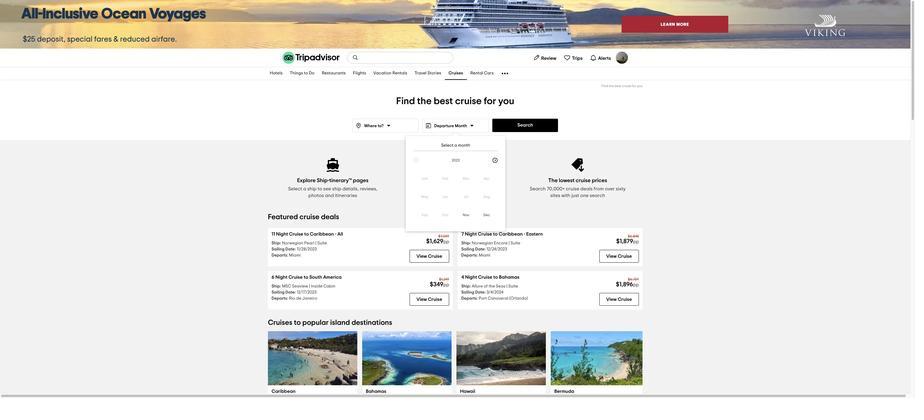 Task type: describe. For each thing, give the bounding box(es) containing it.
caribbean for $1,629
[[310, 232, 334, 237]]

view cruise for $1,896
[[607, 298, 632, 302]]

1 vertical spatial you
[[499, 96, 515, 106]]

$7,089
[[439, 235, 449, 239]]

| for $1,629
[[316, 242, 317, 246]]

to up pearl
[[304, 232, 309, 237]]

travel
[[415, 71, 427, 76]]

: for $1,879
[[470, 242, 471, 246]]

$6,848
[[628, 235, 639, 239]]

6 night cruise to south america
[[272, 275, 342, 280]]

pp for $1,879
[[634, 240, 639, 245]]

12/24/2023
[[487, 248, 507, 252]]

ship : msc seaview | inside cabin sailing date: 12/17/2023 departs: rio de janeiro
[[272, 285, 336, 301]]

explore ship‑tinerary™ pages select a ship to see ship details, reviews, photos and itineraries
[[288, 178, 378, 198]]

70,000+
[[547, 187, 565, 192]]

rental cars
[[471, 71, 494, 76]]

cruises for cruises to popular island destinations
[[268, 320, 293, 327]]

cruises link
[[445, 67, 467, 80]]

departs: inside ship : allure of the seas | suite sailing date: 3/4/2024 departs: port canaveral (orlando)
[[462, 297, 478, 301]]

travel stories link
[[411, 67, 445, 80]]

sailing inside ship : norwegian encore | suite sailing date: 12/24/2023 departs: miami
[[462, 248, 475, 252]]

$7,089 $1,629 pp
[[426, 235, 449, 245]]

cruises for cruises
[[449, 71, 463, 76]]

msc
[[282, 285, 291, 289]]

pp for $349
[[444, 283, 449, 288]]

your
[[420, 187, 430, 192]]

select a month
[[441, 144, 470, 148]]

featured
[[268, 214, 298, 221]]

cars
[[484, 71, 494, 76]]

may
[[421, 195, 428, 199]]

date: inside ship : allure of the seas | suite sailing date: 3/4/2024 departs: port canaveral (orlando)
[[475, 291, 486, 295]]

search image
[[353, 55, 359, 61]]

profile picture image
[[616, 52, 628, 64]]

view cruise for $1,879
[[607, 254, 632, 259]]

search inside the lowest cruise prices search 70,000+ cruise deals from over sixty sites with just one search
[[530, 187, 546, 192]]

1 ship from the left
[[307, 187, 317, 192]]

cruise up one
[[576, 178, 591, 184]]

bermuda
[[555, 390, 575, 395]]

7 night cruise to caribbean - eastern
[[462, 232, 543, 237]]

encore
[[494, 242, 508, 246]]

ship for $1,879
[[462, 242, 470, 246]]

hawaii link
[[460, 390, 476, 395]]

norwegian for $1,879
[[472, 242, 493, 246]]

to?
[[378, 124, 384, 128]]

1 horizontal spatial bahamas
[[499, 275, 520, 280]]

jan
[[422, 177, 428, 181]]

rental
[[471, 71, 483, 76]]

apr
[[484, 177, 490, 181]]

night for $349
[[276, 275, 288, 280]]

trips link
[[562, 52, 585, 64]]

month
[[458, 144, 470, 148]]

night for $1,629
[[276, 232, 288, 237]]

4
[[462, 275, 464, 280]]

cruise down $1,629 on the left bottom
[[428, 254, 442, 259]]

$1,629
[[426, 239, 444, 245]]

caribbean link
[[272, 390, 296, 395]]

| inside ship : allure of the seas | suite sailing date: 3/4/2024 departs: port canaveral (orlando)
[[507, 285, 508, 289]]

details,
[[343, 187, 359, 192]]

to left 'south'
[[304, 275, 308, 280]]

departs: inside ship : norwegian pearl | suite sailing date: 11/28/2023 departs: miami
[[272, 254, 288, 258]]

restaurants
[[322, 71, 346, 76]]

seas
[[496, 285, 506, 289]]

from
[[594, 187, 604, 192]]

vacation rentals
[[374, 71, 407, 76]]

7
[[462, 232, 464, 237]]

things
[[290, 71, 303, 76]]

cruise down $1,896
[[618, 298, 632, 302]]

cabin
[[324, 285, 336, 289]]

$6,759
[[628, 278, 639, 282]]

sixty
[[616, 187, 626, 192]]

- for $1,629
[[335, 232, 337, 237]]

6
[[272, 275, 275, 280]]

cruise down $349
[[428, 298, 442, 302]]

cruise down profile picture
[[622, 85, 632, 88]]

$1,879
[[617, 239, 634, 245]]

11
[[272, 232, 275, 237]]

(orlando)
[[510, 297, 528, 301]]

ship : norwegian pearl | suite sailing date: 11/28/2023 departs: miami
[[272, 242, 327, 258]]

oct
[[442, 214, 449, 217]]

to inside explore ship‑tinerary™ pages select a ship to see ship details, reviews, photos and itineraries
[[318, 187, 322, 192]]

view for $1,629
[[417, 254, 427, 259]]

lowest
[[559, 178, 575, 184]]

rentals
[[393, 71, 407, 76]]

$6,848 $1,879 pp
[[617, 235, 639, 245]]

cruise up ship : norwegian pearl | suite sailing date: 11/28/2023 departs: miami
[[289, 232, 303, 237]]

to left popular
[[294, 320, 301, 327]]

departs: inside ship : norwegian encore | suite sailing date: 12/24/2023 departs: miami
[[462, 254, 478, 258]]

america
[[323, 275, 342, 280]]

alerts link
[[588, 52, 614, 64]]

rio
[[289, 297, 295, 301]]

flights
[[353, 71, 366, 76]]

community
[[481, 187, 505, 192]]

tripadvisor image
[[283, 52, 340, 64]]

all
[[338, 232, 343, 237]]

the inside ship : allure of the seas | suite sailing date: 3/4/2024 departs: port canaveral (orlando)
[[489, 285, 495, 289]]

one
[[581, 194, 589, 198]]

our
[[459, 187, 466, 192]]

canaveral
[[488, 297, 509, 301]]

11 night cruise to caribbean - all
[[272, 232, 343, 237]]

0 vertical spatial best
[[615, 85, 622, 88]]

pp for $1,629
[[444, 240, 449, 245]]

janeiro
[[302, 297, 317, 301]]

and
[[325, 194, 334, 198]]

flights link
[[350, 67, 370, 80]]

a inside explore ship‑tinerary™ pages select a ship to see ship details, reviews, photos and itineraries
[[303, 187, 306, 192]]

select inside explore ship‑tinerary™ pages select a ship to see ship details, reviews, photos and itineraries
[[288, 187, 302, 192]]

0 horizontal spatial caribbean
[[272, 390, 296, 395]]

suite for $1,879
[[511, 242, 521, 246]]

12/17/2023
[[297, 291, 317, 295]]

south
[[310, 275, 322, 280]]

prices
[[592, 178, 607, 184]]

mar
[[463, 177, 470, 181]]

view for $1,896
[[607, 298, 617, 302]]

rental cars link
[[467, 67, 498, 80]]

miami for $1,629
[[289, 254, 301, 258]]

just
[[572, 194, 579, 198]]

date: inside ship : norwegian pearl | suite sailing date: 11/28/2023 departs: miami
[[286, 248, 296, 252]]

11/28/2023
[[297, 248, 317, 252]]

0 vertical spatial a
[[454, 144, 457, 148]]

stories
[[428, 71, 441, 76]]

1 vertical spatial for
[[484, 96, 496, 106]]

hotels
[[270, 71, 283, 76]]

1 horizontal spatial for
[[632, 85, 637, 88]]



Task type: vqa. For each thing, say whether or not it's contained in the screenshot.


Task type: locate. For each thing, give the bounding box(es) containing it.
0 horizontal spatial for
[[484, 96, 496, 106]]

| for $1,879
[[509, 242, 510, 246]]

| right the encore
[[509, 242, 510, 246]]

cruises left rental
[[449, 71, 463, 76]]

share
[[406, 187, 419, 192]]

night right 7
[[465, 232, 477, 237]]

view
[[417, 254, 427, 259], [607, 254, 617, 259], [417, 298, 427, 302], [607, 298, 617, 302]]

2 miami from the left
[[479, 254, 491, 258]]

0 vertical spatial for
[[632, 85, 637, 88]]

destinations
[[352, 320, 392, 327]]

0 horizontal spatial bahamas
[[366, 390, 387, 395]]

miami for $1,879
[[479, 254, 491, 258]]

| inside "ship : msc seaview | inside cabin sailing date: 12/17/2023 departs: rio de janeiro"
[[309, 285, 310, 289]]

sailing down msc
[[272, 291, 285, 295]]

review
[[542, 56, 557, 61]]

select down explore
[[288, 187, 302, 192]]

- left the eastern
[[524, 232, 526, 237]]

|
[[316, 242, 317, 246], [509, 242, 510, 246], [309, 285, 310, 289], [507, 285, 508, 289]]

suite inside ship : norwegian encore | suite sailing date: 12/24/2023 departs: miami
[[511, 242, 521, 246]]

1 vertical spatial cruises
[[268, 320, 293, 327]]

norwegian inside ship : norwegian pearl | suite sailing date: 11/28/2023 departs: miami
[[282, 242, 303, 246]]

ship down the ship‑tinerary™
[[332, 187, 342, 192]]

ship for $1,896
[[462, 285, 470, 289]]

bermuda link
[[555, 390, 575, 395]]

view cruise down $1,879
[[607, 254, 632, 259]]

sailing inside ship : norwegian pearl | suite sailing date: 11/28/2023 departs: miami
[[272, 248, 285, 252]]

find down rentals
[[396, 96, 415, 106]]

inside
[[311, 285, 323, 289]]

0 horizontal spatial deals
[[321, 214, 339, 221]]

norwegian for $1,629
[[282, 242, 303, 246]]

0 horizontal spatial -
[[335, 232, 337, 237]]

1 horizontal spatial best
[[615, 85, 622, 88]]

ship inside ship : norwegian pearl | suite sailing date: 11/28/2023 departs: miami
[[272, 242, 280, 246]]

: inside "ship : msc seaview | inside cabin sailing date: 12/17/2023 departs: rio de janeiro"
[[280, 285, 281, 289]]

ship inside "ship : msc seaview | inside cabin sailing date: 12/17/2023 departs: rio de janeiro"
[[272, 285, 280, 289]]

ship down 11
[[272, 242, 280, 246]]

1 horizontal spatial caribbean
[[310, 232, 334, 237]]

cruise up just
[[566, 187, 580, 192]]

popular
[[303, 320, 329, 327]]

seaview
[[292, 285, 308, 289]]

0 horizontal spatial norwegian
[[282, 242, 303, 246]]

norwegian up 12/24/2023
[[472, 242, 493, 246]]

caribbean for $1,879
[[499, 232, 523, 237]]

0 vertical spatial the
[[609, 85, 614, 88]]

1 vertical spatial best
[[434, 96, 453, 106]]

1 vertical spatial find the best cruise for you
[[396, 96, 515, 106]]

sailing down 7
[[462, 248, 475, 252]]

0 vertical spatial find the best cruise for you
[[602, 85, 643, 88]]

to
[[304, 71, 308, 76], [318, 187, 322, 192], [304, 232, 309, 237], [493, 232, 498, 237], [304, 275, 308, 280], [494, 275, 498, 280], [294, 320, 301, 327]]

write
[[431, 178, 444, 184]]

1 - from the left
[[335, 232, 337, 237]]

select left month
[[441, 144, 454, 148]]

cruise up 11 night cruise to caribbean - all at the bottom of the page
[[300, 214, 320, 221]]

deals up all
[[321, 214, 339, 221]]

date: left 11/28/2023
[[286, 248, 296, 252]]

date: inside "ship : msc seaview | inside cabin sailing date: 12/17/2023 departs: rio de janeiro"
[[286, 291, 296, 295]]

pp inside $7,089 $1,629 pp
[[444, 240, 449, 245]]

view cruise
[[417, 254, 442, 259], [607, 254, 632, 259], [417, 298, 442, 302], [607, 298, 632, 302]]

0 horizontal spatial ship
[[307, 187, 317, 192]]

: for $349
[[280, 285, 281, 289]]

the
[[609, 85, 614, 88], [417, 96, 432, 106], [489, 285, 495, 289]]

1 horizontal spatial with
[[562, 194, 571, 198]]

1 vertical spatial bahamas
[[366, 390, 387, 395]]

deals up one
[[581, 187, 593, 192]]

find down alerts
[[602, 85, 608, 88]]

1 horizontal spatial find the best cruise for you
[[602, 85, 643, 88]]

ship down 7
[[462, 242, 470, 246]]

where to?
[[364, 124, 384, 128]]

1 horizontal spatial select
[[441, 144, 454, 148]]

- for $1,879
[[524, 232, 526, 237]]

the down travel stories link
[[417, 96, 432, 106]]

pp down $6,759
[[634, 283, 639, 288]]

de
[[296, 297, 301, 301]]

cruise up of
[[478, 275, 493, 280]]

best down profile picture
[[615, 85, 622, 88]]

to left do
[[304, 71, 308, 76]]

ship down 6
[[272, 285, 280, 289]]

advertisement region
[[0, 0, 911, 49]]

where
[[364, 124, 377, 128]]

select
[[441, 144, 454, 148], [288, 187, 302, 192]]

to left see
[[318, 187, 322, 192]]

| inside ship : norwegian encore | suite sailing date: 12/24/2023 departs: miami
[[509, 242, 510, 246]]

hawaii
[[460, 390, 476, 395]]

0 horizontal spatial you
[[499, 96, 515, 106]]

search
[[518, 123, 533, 128], [530, 187, 546, 192]]

reviews,
[[360, 187, 378, 192]]

2 norwegian from the left
[[472, 242, 493, 246]]

pp inside $6,848 $1,879 pp
[[634, 240, 639, 245]]

ship down '4'
[[462, 285, 470, 289]]

cruise up month
[[455, 96, 482, 106]]

travel
[[467, 187, 480, 192]]

0 horizontal spatial with
[[449, 187, 458, 192]]

1 horizontal spatial deals
[[581, 187, 593, 192]]

night right '4'
[[465, 275, 477, 280]]

0 vertical spatial search
[[518, 123, 533, 128]]

date: up port on the right of page
[[475, 291, 486, 295]]

cruise up ship : norwegian encore | suite sailing date: 12/24/2023 departs: miami
[[478, 232, 492, 237]]

0 vertical spatial deals
[[581, 187, 593, 192]]

view for $349
[[417, 298, 427, 302]]

suite inside ship : allure of the seas | suite sailing date: 3/4/2024 departs: port canaveral (orlando)
[[509, 285, 518, 289]]

best up departure
[[434, 96, 453, 106]]

1 vertical spatial deals
[[321, 214, 339, 221]]

0 vertical spatial bahamas
[[499, 275, 520, 280]]

hotels link
[[266, 67, 286, 80]]

find the best cruise for you
[[602, 85, 643, 88], [396, 96, 515, 106]]

with inside the lowest cruise prices search 70,000+ cruise deals from over sixty sites with just one search
[[562, 194, 571, 198]]

night for $1,896
[[465, 275, 477, 280]]

jun
[[442, 195, 449, 199]]

find the best cruise for you up departure month
[[396, 96, 515, 106]]

departs: inside "ship : msc seaview | inside cabin sailing date: 12/17/2023 departs: rio de janeiro"
[[272, 297, 288, 301]]

view cruise down $1,629 on the left bottom
[[417, 254, 442, 259]]

1 vertical spatial a
[[303, 187, 306, 192]]

2023
[[452, 159, 460, 162]]

ship for $349
[[272, 285, 280, 289]]

with inside write cruise reviews share your opinion with our travel community
[[449, 187, 458, 192]]

$1,249
[[439, 278, 449, 282]]

photos
[[309, 194, 324, 198]]

| inside ship : norwegian pearl | suite sailing date: 11/28/2023 departs: miami
[[316, 242, 317, 246]]

deals inside the lowest cruise prices search 70,000+ cruise deals from over sixty sites with just one search
[[581, 187, 593, 192]]

1 horizontal spatial you
[[637, 85, 643, 88]]

night right 11
[[276, 232, 288, 237]]

None search field
[[348, 52, 453, 63]]

island
[[330, 320, 350, 327]]

cruise
[[622, 85, 632, 88], [455, 96, 482, 106], [446, 178, 461, 184], [576, 178, 591, 184], [566, 187, 580, 192], [300, 214, 320, 221]]

1 vertical spatial select
[[288, 187, 302, 192]]

ship
[[307, 187, 317, 192], [332, 187, 342, 192]]

cruises inside cruises link
[[449, 71, 463, 76]]

1 vertical spatial search
[[530, 187, 546, 192]]

cruises down rio
[[268, 320, 293, 327]]

ship for $1,629
[[272, 242, 280, 246]]

0 horizontal spatial find
[[396, 96, 415, 106]]

0 horizontal spatial cruises
[[268, 320, 293, 327]]

with left just
[[562, 194, 571, 198]]

sailing inside ship : allure of the seas | suite sailing date: 3/4/2024 departs: port canaveral (orlando)
[[462, 291, 475, 295]]

1 vertical spatial the
[[417, 96, 432, 106]]

the lowest cruise prices search 70,000+ cruise deals from over sixty sites with just one search
[[530, 178, 626, 198]]

cruise up the seaview
[[289, 275, 303, 280]]

to up seas
[[494, 275, 498, 280]]

$349
[[430, 282, 444, 288]]

pp inside $6,759 $1,896 pp
[[634, 283, 639, 288]]

dec
[[484, 214, 490, 217]]

write cruise reviews share your opinion with our travel community
[[406, 178, 505, 192]]

0 horizontal spatial find the best cruise for you
[[396, 96, 515, 106]]

1 horizontal spatial ship
[[332, 187, 342, 192]]

2 horizontal spatial the
[[609, 85, 614, 88]]

pp for $1,896
[[634, 283, 639, 288]]

find the best cruise for you down profile picture
[[602, 85, 643, 88]]

pp inside "$1,249 $349 pp"
[[444, 283, 449, 288]]

date: left 12/24/2023
[[475, 248, 486, 252]]

travel stories
[[415, 71, 441, 76]]

suite right seas
[[509, 285, 518, 289]]

suite for $1,629
[[318, 242, 327, 246]]

see
[[323, 187, 331, 192]]

norwegian inside ship : norwegian encore | suite sailing date: 12/24/2023 departs: miami
[[472, 242, 493, 246]]

departs: left rio
[[272, 297, 288, 301]]

caribbean
[[310, 232, 334, 237], [499, 232, 523, 237], [272, 390, 296, 395]]

: inside ship : allure of the seas | suite sailing date: 3/4/2024 departs: port canaveral (orlando)
[[470, 285, 471, 289]]

0 horizontal spatial a
[[303, 187, 306, 192]]

- left all
[[335, 232, 337, 237]]

cruise down $1,879
[[618, 254, 632, 259]]

0 horizontal spatial best
[[434, 96, 453, 106]]

ship‑tinerary™
[[317, 178, 352, 184]]

over
[[605, 187, 615, 192]]

sailing inside "ship : msc seaview | inside cabin sailing date: 12/17/2023 departs: rio de janeiro"
[[272, 291, 285, 295]]

the right of
[[489, 285, 495, 289]]

0 vertical spatial you
[[637, 85, 643, 88]]

cruises to popular island destinations
[[268, 320, 392, 327]]

sailing down allure on the bottom
[[462, 291, 475, 295]]

suite inside ship : norwegian pearl | suite sailing date: 11/28/2023 departs: miami
[[318, 242, 327, 246]]

1 horizontal spatial the
[[489, 285, 495, 289]]

1 horizontal spatial -
[[524, 232, 526, 237]]

with
[[449, 187, 458, 192], [562, 194, 571, 198]]

explore
[[297, 178, 316, 184]]

night for $1,879
[[465, 232, 477, 237]]

1 vertical spatial with
[[562, 194, 571, 198]]

norwegian up 11/28/2023
[[282, 242, 303, 246]]

departs: down 11
[[272, 254, 288, 258]]

a left month
[[454, 144, 457, 148]]

0 vertical spatial select
[[441, 144, 454, 148]]

trips
[[572, 56, 583, 61]]

departure
[[434, 124, 454, 128]]

0 vertical spatial with
[[449, 187, 458, 192]]

departs: down 7
[[462, 254, 478, 258]]

pp down $6,848
[[634, 240, 639, 245]]

suite right the encore
[[511, 242, 521, 246]]

sailing down 11
[[272, 248, 285, 252]]

pearl
[[304, 242, 315, 246]]

suite right pearl
[[318, 242, 327, 246]]

the down alerts
[[609, 85, 614, 88]]

: for $1,629
[[280, 242, 281, 246]]

feb
[[442, 177, 449, 181]]

bahamas link
[[366, 390, 387, 395]]

date: up rio
[[286, 291, 296, 295]]

do
[[309, 71, 315, 76]]

cruise inside write cruise reviews share your opinion with our travel community
[[446, 178, 461, 184]]

ship : allure of the seas | suite sailing date: 3/4/2024 departs: port canaveral (orlando)
[[462, 285, 528, 301]]

jul
[[464, 195, 469, 199]]

view cruise for $349
[[417, 298, 442, 302]]

restaurants link
[[318, 67, 350, 80]]

4 night cruise to bahamas
[[462, 275, 520, 280]]

miami inside ship : norwegian pearl | suite sailing date: 11/28/2023 departs: miami
[[289, 254, 301, 258]]

: inside ship : norwegian encore | suite sailing date: 12/24/2023 departs: miami
[[470, 242, 471, 246]]

0 horizontal spatial miami
[[289, 254, 301, 258]]

| for $349
[[309, 285, 310, 289]]

1 horizontal spatial find
[[602, 85, 608, 88]]

1 horizontal spatial norwegian
[[472, 242, 493, 246]]

ship inside ship : allure of the seas | suite sailing date: 3/4/2024 departs: port canaveral (orlando)
[[462, 285, 470, 289]]

suite
[[318, 242, 327, 246], [511, 242, 521, 246], [509, 285, 518, 289]]

best
[[615, 85, 622, 88], [434, 96, 453, 106]]

1 norwegian from the left
[[282, 242, 303, 246]]

1 miami from the left
[[289, 254, 301, 258]]

night right 6
[[276, 275, 288, 280]]

: for $1,896
[[470, 285, 471, 289]]

1 vertical spatial find
[[396, 96, 415, 106]]

0 horizontal spatial select
[[288, 187, 302, 192]]

ship inside ship : norwegian encore | suite sailing date: 12/24/2023 departs: miami
[[462, 242, 470, 246]]

view cruise for $1,629
[[417, 254, 442, 259]]

| up the 12/17/2023
[[309, 285, 310, 289]]

date: inside ship : norwegian encore | suite sailing date: 12/24/2023 departs: miami
[[475, 248, 486, 252]]

a down explore
[[303, 187, 306, 192]]

: inside ship : norwegian pearl | suite sailing date: 11/28/2023 departs: miami
[[280, 242, 281, 246]]

departs: left port on the right of page
[[462, 297, 478, 301]]

$1,249 $349 pp
[[430, 278, 449, 288]]

2 ship from the left
[[332, 187, 342, 192]]

date:
[[286, 248, 296, 252], [475, 248, 486, 252], [286, 291, 296, 295], [475, 291, 486, 295]]

departure month
[[434, 124, 467, 128]]

eastern
[[527, 232, 543, 237]]

1 horizontal spatial cruises
[[449, 71, 463, 76]]

$6,759 $1,896 pp
[[616, 278, 639, 288]]

ship up photos
[[307, 187, 317, 192]]

to up the encore
[[493, 232, 498, 237]]

0 horizontal spatial the
[[417, 96, 432, 106]]

pp down $7,089
[[444, 240, 449, 245]]

a
[[454, 144, 457, 148], [303, 187, 306, 192]]

view for $1,879
[[607, 254, 617, 259]]

0 vertical spatial cruises
[[449, 71, 463, 76]]

miami inside ship : norwegian encore | suite sailing date: 12/24/2023 departs: miami
[[479, 254, 491, 258]]

things to do link
[[286, 67, 318, 80]]

view cruise down $1,896
[[607, 298, 632, 302]]

cruise up our
[[446, 178, 461, 184]]

| right pearl
[[316, 242, 317, 246]]

0 vertical spatial find
[[602, 85, 608, 88]]

| right seas
[[507, 285, 508, 289]]

1 horizontal spatial a
[[454, 144, 457, 148]]

of
[[484, 285, 488, 289]]

miami down 11/28/2023
[[289, 254, 301, 258]]

2 - from the left
[[524, 232, 526, 237]]

2 vertical spatial the
[[489, 285, 495, 289]]

search
[[590, 194, 605, 198]]

featured cruise deals
[[268, 214, 339, 221]]

with left our
[[449, 187, 458, 192]]

view cruise down $349
[[417, 298, 442, 302]]

1 horizontal spatial miami
[[479, 254, 491, 258]]

vacation
[[374, 71, 392, 76]]

miami down 12/24/2023
[[479, 254, 491, 258]]

pp
[[444, 240, 449, 245], [634, 240, 639, 245], [444, 283, 449, 288], [634, 283, 639, 288]]

2 horizontal spatial caribbean
[[499, 232, 523, 237]]

the
[[549, 178, 558, 184]]

pp down $1,249
[[444, 283, 449, 288]]



